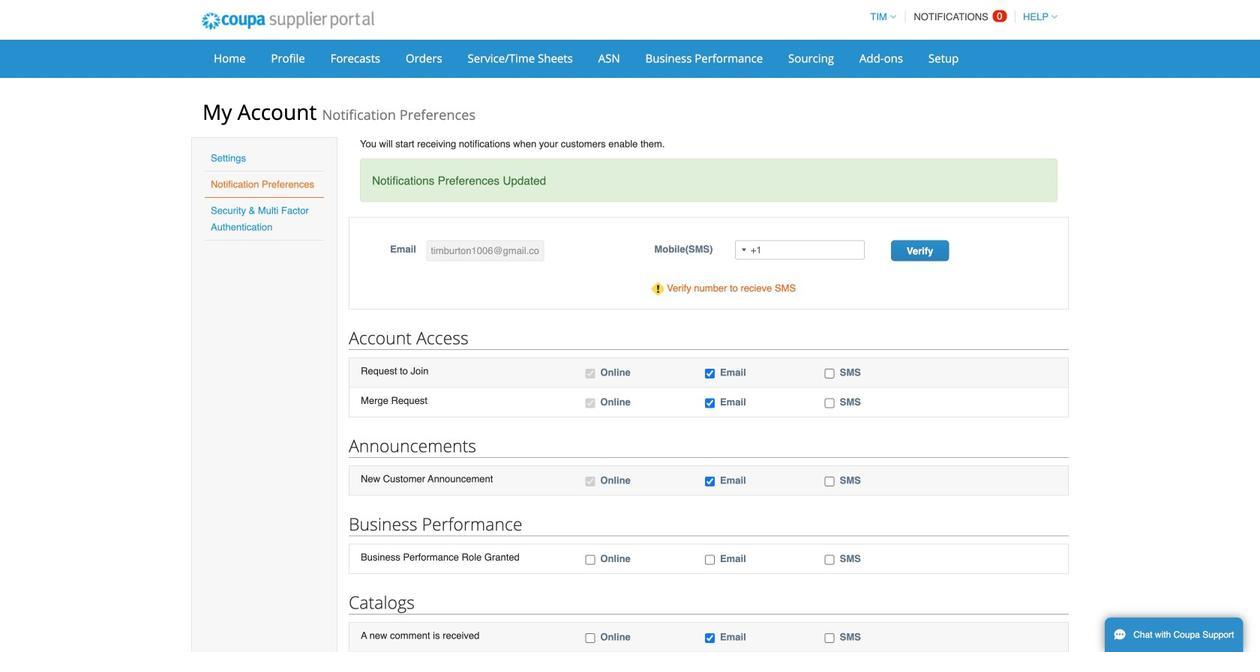 Task type: describe. For each thing, give the bounding box(es) containing it.
Telephone country code field
[[736, 241, 751, 259]]

coupa supplier portal image
[[191, 2, 385, 40]]



Task type: locate. For each thing, give the bounding box(es) containing it.
+1 201-555-0123 text field
[[735, 240, 865, 260]]

None checkbox
[[585, 369, 595, 379], [705, 369, 715, 379], [825, 399, 835, 408], [825, 477, 835, 487], [705, 556, 715, 565], [585, 634, 595, 644], [705, 634, 715, 644], [585, 369, 595, 379], [705, 369, 715, 379], [825, 399, 835, 408], [825, 477, 835, 487], [705, 556, 715, 565], [585, 634, 595, 644], [705, 634, 715, 644]]

telephone country code image
[[742, 249, 746, 252]]

None text field
[[426, 240, 544, 261]]

None checkbox
[[825, 369, 835, 379], [585, 399, 595, 408], [705, 399, 715, 408], [585, 477, 595, 487], [705, 477, 715, 487], [585, 556, 595, 565], [825, 556, 835, 565], [825, 634, 835, 644], [825, 369, 835, 379], [585, 399, 595, 408], [705, 399, 715, 408], [585, 477, 595, 487], [705, 477, 715, 487], [585, 556, 595, 565], [825, 556, 835, 565], [825, 634, 835, 644]]

navigation
[[864, 2, 1058, 32]]



Task type: vqa. For each thing, say whether or not it's contained in the screenshot.
Get
no



